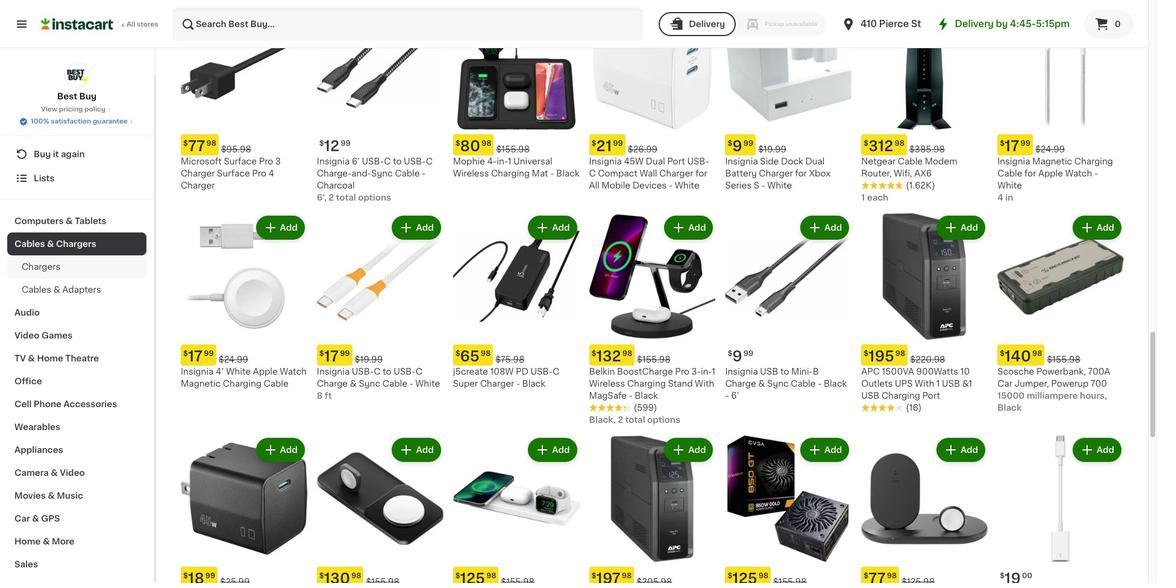 Task type: describe. For each thing, give the bounding box(es) containing it.
stores
[[137, 21, 158, 28]]

battery
[[726, 170, 757, 178]]

$ inside $ 140 98
[[1001, 350, 1005, 358]]

65
[[460, 350, 480, 364]]

1 horizontal spatial 2
[[618, 416, 624, 425]]

0 vertical spatial home
[[37, 355, 63, 363]]

port inside $ 21 99 $26.99 insignia 45w dual port usb- c compact wall charger for all mobile devices - white
[[668, 158, 686, 166]]

6' inside insignia 6' usb-c to usb-c charge-and-sync cable - charcoal 6', 2 total options
[[352, 158, 360, 166]]

charging inside apc 1500va 900watts  10 outlets ups with 1 usb &1 usb charging port
[[882, 392, 921, 401]]

8
[[317, 392, 323, 401]]

$195.98 original price: $220.98 element
[[862, 345, 988, 366]]

cable inside insignia 4' white apple watch magnetic charging cable
[[264, 380, 289, 388]]

c inside $ 21 99 $26.99 insignia 45w dual port usb- c compact wall charger for all mobile devices - white
[[590, 170, 596, 178]]

insignia for insignia 6' usb-c to usb-c charge-and-sync cable - charcoal 6', 2 total options
[[317, 158, 350, 166]]

3
[[275, 158, 281, 166]]

cable inside insignia usb-c to usb-c charge & sync cable - white 8 ft
[[383, 380, 408, 388]]

99 inside $ 21 99 $26.99 insignia 45w dual port usb- c compact wall charger for all mobile devices - white
[[613, 140, 623, 147]]

$ 312 98
[[864, 139, 905, 153]]

in- inside belkin boostcharge pro 3-in-1 wireless charging stand with magsafe - black
[[701, 368, 712, 376]]

- inside insignia side dock dual battery charger for xbox series s - white
[[762, 182, 766, 190]]

charge inside insignia usb to mini-b charge & sync cable - black - 6'
[[726, 380, 757, 388]]

$ 12 99
[[320, 139, 351, 153]]

black inside belkin boostcharge pro 3-in-1 wireless charging stand with magsafe - black
[[635, 392, 658, 401]]

98 inside $ 312 98
[[895, 140, 905, 147]]

home & more link
[[7, 531, 147, 554]]

80
[[460, 139, 481, 153]]

insignia 6' usb-c to usb-c charge-and-sync cable - charcoal 6', 2 total options
[[317, 158, 433, 202]]

cable inside netgear cable modem router, wifi, ax6
[[898, 158, 923, 166]]

Search field
[[174, 8, 642, 40]]

with inside belkin boostcharge pro 3-in-1 wireless charging stand with magsafe - black
[[695, 380, 715, 388]]

$17.99 original price: $24.99 element for insignia magnetic charging cable for apple watch - white
[[998, 135, 1125, 156]]

charging inside mophie 4-in-1 universal wireless charging mat - black
[[491, 170, 530, 178]]

- inside belkin boostcharge pro 3-in-1 wireless charging stand with magsafe - black
[[629, 392, 633, 401]]

wall
[[640, 170, 658, 178]]

devices
[[633, 182, 667, 190]]

it
[[53, 150, 59, 159]]

hours,
[[1081, 392, 1108, 401]]

sync inside insignia usb to mini-b charge & sync cable - black - 6'
[[768, 380, 789, 388]]

microsoft
[[181, 158, 222, 166]]

product group containing 312
[[862, 3, 988, 204]]

1 inside belkin boostcharge pro 3-in-1 wireless charging stand with magsafe - black
[[712, 368, 716, 376]]

phone
[[34, 400, 62, 409]]

4 inside microsoft surface pro 3 charger surface pro 4 charger
[[269, 170, 274, 178]]

$ inside $ 12 99
[[320, 140, 324, 147]]

1 vertical spatial pro
[[252, 170, 267, 178]]

pierce
[[880, 19, 910, 28]]

& for video
[[51, 469, 58, 478]]

98 inside $ 65 98
[[481, 350, 491, 358]]

$ 21 99 $26.99 insignia 45w dual port usb- c compact wall charger for all mobile devices - white
[[590, 139, 710, 190]]

700
[[1091, 380, 1108, 388]]

computers
[[14, 217, 64, 226]]

policy
[[84, 106, 106, 113]]

insignia side dock dual battery charger for xbox series s - white
[[726, 158, 831, 190]]

computers & tablets
[[14, 217, 107, 226]]

magnetic inside insignia magnetic charging cable for apple watch - white 4 in
[[1033, 158, 1073, 166]]

98 inside $ 140 98
[[1033, 350, 1043, 358]]

ft
[[325, 392, 332, 401]]

audio
[[14, 309, 40, 317]]

scosche
[[998, 368, 1035, 376]]

$ inside $ 21 99 $26.99 insignia 45w dual port usb- c compact wall charger for all mobile devices - white
[[592, 140, 597, 147]]

appliances
[[14, 446, 63, 455]]

1 horizontal spatial usb
[[862, 392, 880, 401]]

options inside insignia 6' usb-c to usb-c charge-and-sync cable - charcoal 6', 2 total options
[[358, 194, 391, 202]]

buy inside best buy link
[[79, 92, 96, 101]]

$ inside $ 80 98
[[456, 140, 460, 147]]

watch inside insignia magnetic charging cable for apple watch - white 4 in
[[1066, 170, 1093, 178]]

99 inside $ 12 99
[[341, 140, 351, 147]]

delivery for delivery
[[689, 20, 726, 28]]

& for more
[[43, 538, 50, 546]]

0 vertical spatial surface
[[224, 158, 257, 166]]

car inside scosche powerbank, 700a car jumper, powerup 700 15000 milliampere hours, black
[[998, 380, 1013, 388]]

for inside $ 21 99 $26.99 insignia 45w dual port usb- c compact wall charger for all mobile devices - white
[[696, 170, 708, 178]]

98 inside $ 77 98
[[207, 140, 216, 147]]

mophie
[[453, 158, 485, 166]]

modem
[[925, 158, 958, 166]]

1 $125.98 original price: $155.98 element from the left
[[453, 567, 580, 584]]

wearables link
[[7, 416, 147, 439]]

delivery by 4:45-5:15pm link
[[936, 17, 1070, 31]]

17 for insignia 4' white apple watch magnetic charging cable
[[188, 350, 203, 364]]

$ inside 'element'
[[592, 573, 597, 580]]

& for adapters
[[54, 286, 60, 294]]

$130.98 original price: $155.98 element
[[317, 567, 444, 584]]

17 for insignia usb-c to usb-c charge & sync cable - white
[[324, 350, 339, 364]]

mini-
[[792, 368, 813, 376]]

buy it again
[[34, 150, 85, 159]]

410
[[861, 19, 878, 28]]

tv
[[14, 355, 26, 363]]

cables & chargers
[[14, 240, 96, 248]]

$ 17 99 for insignia magnetic charging cable for apple watch - white
[[1001, 139, 1031, 153]]

black inside scosche powerbank, 700a car jumper, powerup 700 15000 milliampere hours, black
[[998, 404, 1022, 413]]

$ inside $ 132 98
[[592, 350, 597, 358]]

office
[[14, 378, 42, 386]]

cables & adapters link
[[7, 279, 147, 302]]

- inside insignia 6' usb-c to usb-c charge-and-sync cable - charcoal 6', 2 total options
[[422, 170, 426, 178]]

st
[[912, 19, 922, 28]]

4'
[[216, 368, 224, 376]]

best buy logo image
[[64, 63, 90, 88]]

$ 65 98
[[456, 350, 491, 364]]

1 vertical spatial usb
[[943, 380, 961, 388]]

camera & video link
[[7, 462, 147, 485]]

j5create
[[453, 368, 488, 376]]

insignia usb-c to usb-c charge & sync cable - white 8 ft
[[317, 368, 440, 401]]

video games link
[[7, 324, 147, 347]]

product group containing 12
[[317, 3, 444, 204]]

$ 132 98
[[592, 350, 633, 364]]

appliances link
[[7, 439, 147, 462]]

c inside 'j5create 108w pd usb-c super charger - black'
[[553, 368, 560, 376]]

sales
[[14, 561, 38, 569]]

usb- inside $ 21 99 $26.99 insignia 45w dual port usb- c compact wall charger for all mobile devices - white
[[688, 158, 710, 166]]

$ inside $ 77 98
[[183, 140, 188, 147]]

0 horizontal spatial car
[[14, 515, 30, 523]]

satisfaction
[[51, 118, 91, 125]]

lists
[[34, 174, 55, 183]]

car & gps
[[14, 515, 60, 523]]

accessories
[[64, 400, 117, 409]]

17 for insignia magnetic charging cable for apple watch - white
[[1005, 139, 1020, 153]]

$ 9 99 inside $9.99 original price: $19.99 element
[[728, 139, 754, 153]]

product group containing 132
[[590, 214, 716, 426]]

by
[[997, 19, 1009, 28]]

belkin
[[590, 368, 615, 376]]

140
[[1005, 350, 1032, 364]]

0 vertical spatial chargers
[[56, 240, 96, 248]]

for inside insignia magnetic charging cable for apple watch - white 4 in
[[1025, 170, 1037, 178]]

computers & tablets link
[[7, 210, 147, 233]]

charger inside $ 21 99 $26.99 insignia 45w dual port usb- c compact wall charger for all mobile devices - white
[[660, 170, 694, 178]]

jumper,
[[1015, 380, 1050, 388]]

$19.99 for 9
[[759, 146, 787, 154]]

apc 1500va 900watts  10 outlets ups with 1 usb &1 usb charging port
[[862, 368, 973, 401]]

3-
[[692, 368, 701, 376]]

$9.99 original price: $19.99 element
[[726, 135, 852, 156]]

camera & video
[[14, 469, 85, 478]]

charge inside insignia usb-c to usb-c charge & sync cable - white 8 ft
[[317, 380, 348, 388]]

usb inside insignia usb to mini-b charge & sync cable - black - 6'
[[761, 368, 779, 376]]

1 horizontal spatial total
[[626, 416, 646, 425]]

$17.99 original price: $19.99 element
[[317, 345, 444, 366]]

port inside apc 1500va 900watts  10 outlets ups with 1 usb &1 usb charging port
[[923, 392, 941, 401]]

pro for 77
[[259, 158, 273, 166]]

100% satisfaction guarantee button
[[19, 115, 135, 127]]

movies & music link
[[7, 485, 147, 508]]

- inside insignia magnetic charging cable for apple watch - white 4 in
[[1095, 170, 1099, 178]]

$ 77 98
[[183, 139, 216, 153]]

white inside insignia 4' white apple watch magnetic charging cable
[[226, 368, 251, 376]]

s
[[754, 182, 760, 190]]

service type group
[[659, 12, 827, 36]]

audio link
[[7, 302, 147, 324]]

& for music
[[48, 492, 55, 501]]

theatre
[[65, 355, 99, 363]]

$ 195 98
[[864, 350, 906, 364]]

best buy link
[[57, 63, 96, 103]]

insignia for insignia 4' white apple watch magnetic charging cable
[[181, 368, 214, 376]]

delivery for delivery by 4:45-5:15pm
[[956, 19, 994, 28]]

$132.98 original price: $155.98 element
[[590, 345, 716, 366]]

0 vertical spatial video
[[14, 332, 40, 340]]

white inside insignia magnetic charging cable for apple watch - white 4 in
[[998, 182, 1023, 190]]

77
[[188, 139, 205, 153]]

$ inside $ 312 98
[[864, 140, 869, 147]]

$95.98
[[221, 145, 251, 154]]

$ 17 99 for insignia 4' white apple watch magnetic charging cable
[[183, 350, 214, 364]]

$19.99 for 17
[[355, 356, 383, 364]]

product group containing 195
[[862, 214, 988, 414]]

12
[[324, 139, 340, 153]]

product group containing 65
[[453, 214, 580, 390]]

compact
[[598, 170, 638, 178]]

312
[[869, 139, 894, 153]]

98 inside $ 80 98
[[482, 140, 492, 147]]

gps
[[41, 515, 60, 523]]

$77.98 original price: $95.98 element
[[181, 135, 307, 156]]

scosche powerbank, 700a car jumper, powerup 700 15000 milliampere hours, black
[[998, 368, 1111, 413]]

0 button
[[1085, 10, 1134, 39]]

total inside insignia 6' usb-c to usb-c charge-and-sync cable - charcoal 6', 2 total options
[[336, 194, 356, 202]]

more
[[52, 538, 74, 546]]

home & more
[[14, 538, 74, 546]]

ax6
[[915, 170, 932, 178]]

$ inside $ 65 98
[[456, 350, 460, 358]]

- inside mophie 4-in-1 universal wireless charging mat - black
[[551, 170, 555, 178]]

1 vertical spatial chargers
[[22, 263, 61, 271]]

magsafe
[[590, 392, 627, 401]]

charging inside insignia magnetic charging cable for apple watch - white 4 in
[[1075, 158, 1114, 166]]

cable inside insignia magnetic charging cable for apple watch - white 4 in
[[998, 170, 1023, 178]]

insignia for insignia side dock dual battery charger for xbox series s - white
[[726, 158, 758, 166]]

$21.99 original price: $26.99 element
[[590, 135, 716, 156]]

1 9 from the top
[[733, 139, 743, 153]]



Task type: locate. For each thing, give the bounding box(es) containing it.
black
[[557, 170, 580, 178], [523, 380, 546, 388], [824, 380, 847, 388], [635, 392, 658, 401], [998, 404, 1022, 413]]

1 vertical spatial in-
[[701, 368, 712, 376]]

$220.98
[[911, 356, 946, 364]]

usb- inside 'j5create 108w pd usb-c super charger - black'
[[531, 368, 553, 376]]

insignia up in
[[998, 158, 1031, 166]]

5:15pm
[[1037, 19, 1070, 28]]

options down (599)
[[648, 416, 681, 425]]

chargers link
[[7, 256, 147, 279]]

& inside insignia usb to mini-b charge & sync cable - black - 6'
[[759, 380, 766, 388]]

product group containing 77
[[181, 3, 307, 192]]

camera
[[14, 469, 49, 478]]

1 horizontal spatial $24.99
[[1036, 146, 1066, 154]]

1 horizontal spatial with
[[915, 380, 935, 388]]

$155.98 for 140
[[1048, 356, 1081, 364]]

netgear
[[862, 158, 896, 166]]

$ 17 99 for insignia usb-c to usb-c charge & sync cable - white
[[320, 350, 350, 364]]

with down 3-
[[695, 380, 715, 388]]

in
[[1006, 194, 1014, 202]]

0 vertical spatial $17.99 original price: $24.99 element
[[998, 135, 1125, 156]]

0 horizontal spatial dual
[[646, 158, 666, 166]]

2 9 from the top
[[733, 350, 743, 364]]

-
[[422, 170, 426, 178], [551, 170, 555, 178], [1095, 170, 1099, 178], [669, 182, 673, 190], [762, 182, 766, 190], [410, 380, 414, 388], [517, 380, 520, 388], [818, 380, 822, 388], [629, 392, 633, 401], [726, 392, 729, 401]]

all inside $ 21 99 $26.99 insignia 45w dual port usb- c compact wall charger for all mobile devices - white
[[590, 182, 600, 190]]

& for home
[[28, 355, 35, 363]]

1 vertical spatial surface
[[217, 170, 250, 178]]

(1.62k)
[[907, 182, 936, 190]]

black inside 'j5create 108w pd usb-c super charger - black'
[[523, 380, 546, 388]]

in- inside mophie 4-in-1 universal wireless charging mat - black
[[497, 158, 508, 166]]

1 vertical spatial buy
[[34, 150, 51, 159]]

all left "mobile"
[[590, 182, 600, 190]]

$ 17 99 inside $17.99 original price: $19.99 element
[[320, 350, 350, 364]]

pricing
[[59, 106, 83, 113]]

and-
[[352, 170, 372, 178]]

1 vertical spatial 4
[[998, 194, 1004, 202]]

4 down the '$77.98 original price: $95.98' element
[[269, 170, 274, 178]]

best
[[57, 92, 77, 101]]

$80.98 original price: $155.98 element
[[453, 135, 580, 156]]

$75.98
[[496, 356, 525, 364]]

$155.98 for 80
[[497, 146, 530, 154]]

1 horizontal spatial $155.98
[[637, 356, 671, 364]]

product group containing 140
[[998, 214, 1125, 414]]

$155.98 up mophie 4-in-1 universal wireless charging mat - black
[[497, 146, 530, 154]]

1 vertical spatial car
[[14, 515, 30, 523]]

charging inside insignia 4' white apple watch magnetic charging cable
[[223, 380, 262, 388]]

video
[[14, 332, 40, 340], [60, 469, 85, 478]]

1 horizontal spatial $ 17 99
[[320, 350, 350, 364]]

0 vertical spatial 9
[[733, 139, 743, 153]]

with
[[695, 380, 715, 388], [915, 380, 935, 388]]

each
[[868, 194, 889, 202]]

10
[[961, 368, 971, 376]]

1 vertical spatial 2
[[618, 416, 624, 425]]

1 with from the left
[[695, 380, 715, 388]]

pro up stand
[[676, 368, 690, 376]]

games
[[42, 332, 73, 340]]

1 vertical spatial magnetic
[[181, 380, 221, 388]]

0 horizontal spatial total
[[336, 194, 356, 202]]

$125.98 original price: $155.98 element
[[453, 567, 580, 584], [726, 567, 852, 584]]

with inside apc 1500va 900watts  10 outlets ups with 1 usb &1 usb charging port
[[915, 380, 935, 388]]

1 horizontal spatial buy
[[79, 92, 96, 101]]

1 horizontal spatial in-
[[701, 368, 712, 376]]

charger inside 'j5create 108w pd usb-c super charger - black'
[[480, 380, 515, 388]]

0 horizontal spatial usb
[[761, 368, 779, 376]]

$24.99 up insignia magnetic charging cable for apple watch - white 4 in on the right top
[[1036, 146, 1066, 154]]

1 vertical spatial $19.99
[[355, 356, 383, 364]]

1 vertical spatial home
[[14, 538, 41, 546]]

car down movies
[[14, 515, 30, 523]]

900watts
[[917, 368, 959, 376]]

0 horizontal spatial $24.99
[[219, 356, 248, 364]]

black up (599)
[[635, 392, 658, 401]]

0 vertical spatial options
[[358, 194, 391, 202]]

to inside insignia usb to mini-b charge & sync cable - black - 6'
[[781, 368, 790, 376]]

$ 17 99
[[1001, 139, 1031, 153], [183, 350, 214, 364], [320, 350, 350, 364]]

1 vertical spatial cables
[[22, 286, 51, 294]]

1 horizontal spatial magnetic
[[1033, 158, 1073, 166]]

2 horizontal spatial usb
[[943, 380, 961, 388]]

wireless up magsafe
[[590, 380, 626, 388]]

1 down 900watts
[[937, 380, 940, 388]]

2 dual from the left
[[806, 158, 825, 166]]

$18.99 original price: $25.99 element
[[181, 567, 307, 584]]

0 horizontal spatial charge
[[317, 380, 348, 388]]

2 with from the left
[[915, 380, 935, 388]]

cable
[[898, 158, 923, 166], [395, 170, 420, 178], [998, 170, 1023, 178], [264, 380, 289, 388], [383, 380, 408, 388], [791, 380, 816, 388]]

$ 9 99 up insignia usb to mini-b charge & sync cable - black - 6'
[[728, 350, 754, 364]]

0 vertical spatial buy
[[79, 92, 96, 101]]

2 horizontal spatial 17
[[1005, 139, 1020, 153]]

2 inside insignia 6' usb-c to usb-c charge-and-sync cable - charcoal 6', 2 total options
[[329, 194, 334, 202]]

1 horizontal spatial car
[[998, 380, 1013, 388]]

100% satisfaction guarantee
[[31, 118, 128, 125]]

port down 900watts
[[923, 392, 941, 401]]

- inside insignia usb-c to usb-c charge & sync cable - white 8 ft
[[410, 380, 414, 388]]

magnetic inside insignia 4' white apple watch magnetic charging cable
[[181, 380, 221, 388]]

$77.98 original price: $125.98 element
[[862, 567, 988, 584]]

0 horizontal spatial delivery
[[689, 20, 726, 28]]

0 horizontal spatial all
[[127, 21, 135, 28]]

2 $ 9 99 from the top
[[728, 350, 754, 364]]

with down 900watts
[[915, 380, 935, 388]]

j5create 108w pd usb-c super charger - black
[[453, 368, 560, 388]]

2 right 6',
[[329, 194, 334, 202]]

watch inside insignia 4' white apple watch magnetic charging cable
[[280, 368, 307, 376]]

& for gps
[[32, 515, 39, 523]]

0 horizontal spatial magnetic
[[181, 380, 221, 388]]

2 $125.98 original price: $155.98 element from the left
[[726, 567, 852, 584]]

side
[[761, 158, 779, 166]]

mophie 4-in-1 universal wireless charging mat - black
[[453, 158, 580, 178]]

charger
[[181, 170, 215, 178], [660, 170, 694, 178], [759, 170, 794, 178], [181, 182, 215, 190], [480, 380, 515, 388]]

white inside $ 21 99 $26.99 insignia 45w dual port usb- c compact wall charger for all mobile devices - white
[[675, 182, 700, 190]]

guarantee
[[93, 118, 128, 125]]

wireless down mophie
[[453, 170, 489, 178]]

white left super
[[416, 380, 440, 388]]

delivery inside button
[[689, 20, 726, 28]]

product group
[[181, 3, 307, 192], [317, 3, 444, 204], [453, 3, 580, 180], [590, 3, 716, 192], [726, 3, 852, 192], [862, 3, 988, 204], [998, 3, 1125, 204], [181, 214, 307, 390], [317, 214, 444, 402], [453, 214, 580, 390], [590, 214, 716, 426], [726, 214, 852, 402], [862, 214, 988, 414], [998, 214, 1125, 414], [181, 436, 307, 584], [317, 436, 444, 584], [453, 436, 580, 584], [590, 436, 716, 584], [726, 436, 852, 584], [862, 436, 988, 584], [998, 436, 1125, 584]]

$24.99 for insignia 4' white apple watch magnetic charging cable
[[219, 356, 248, 364]]

None search field
[[172, 7, 644, 41]]

cables for cables & chargers
[[14, 240, 45, 248]]

white right devices
[[675, 182, 700, 190]]

microsoft surface pro 3 charger surface pro 4 charger
[[181, 158, 281, 190]]

usb left mini-
[[761, 368, 779, 376]]

usb down outlets
[[862, 392, 880, 401]]

1 right 3-
[[712, 368, 716, 376]]

buy left the it
[[34, 150, 51, 159]]

usb
[[761, 368, 779, 376], [943, 380, 961, 388], [862, 392, 880, 401]]

wireless inside belkin boostcharge pro 3-in-1 wireless charging stand with magsafe - black
[[590, 380, 626, 388]]

c
[[384, 158, 391, 166], [426, 158, 433, 166], [590, 170, 596, 178], [374, 368, 381, 376], [416, 368, 423, 376], [553, 368, 560, 376]]

0 vertical spatial magnetic
[[1033, 158, 1073, 166]]

$65.98 original price: $75.98 element
[[453, 345, 580, 366]]

1 vertical spatial $17.99 original price: $24.99 element
[[181, 345, 307, 366]]

1 inside apc 1500va 900watts  10 outlets ups with 1 usb &1 usb charging port
[[937, 380, 940, 388]]

to
[[393, 158, 402, 166], [383, 368, 392, 376], [781, 368, 790, 376]]

1 vertical spatial options
[[648, 416, 681, 425]]

$19.99 up 'side'
[[759, 146, 787, 154]]

port down $21.99 original price: $26.99 element
[[668, 158, 686, 166]]

apple inside insignia 4' white apple watch magnetic charging cable
[[253, 368, 278, 376]]

2 charge from the left
[[726, 380, 757, 388]]

0 horizontal spatial wireless
[[453, 170, 489, 178]]

6' inside insignia usb to mini-b charge & sync cable - black - 6'
[[732, 392, 740, 401]]

insignia inside insignia 6' usb-c to usb-c charge-and-sync cable - charcoal 6', 2 total options
[[317, 158, 350, 166]]

shop
[[34, 126, 56, 134]]

powerup
[[1052, 380, 1089, 388]]

$155.98 for 132
[[637, 356, 671, 364]]

1 vertical spatial $24.99
[[219, 356, 248, 364]]

delivery
[[956, 19, 994, 28], [689, 20, 726, 28]]

1 horizontal spatial port
[[923, 392, 941, 401]]

charge
[[317, 380, 348, 388], [726, 380, 757, 388]]

$155.98 up powerbank,
[[1048, 356, 1081, 364]]

1 horizontal spatial 4
[[998, 194, 1004, 202]]

white right 4'
[[226, 368, 251, 376]]

2 right black,
[[618, 416, 624, 425]]

195
[[869, 350, 895, 364]]

cable inside insignia usb to mini-b charge & sync cable - black - 6'
[[791, 380, 816, 388]]

dual inside $ 21 99 $26.99 insignia 45w dual port usb- c compact wall charger for all mobile devices - white
[[646, 158, 666, 166]]

0 horizontal spatial $125.98 original price: $155.98 element
[[453, 567, 580, 584]]

$ 9 99
[[728, 139, 754, 153], [728, 350, 754, 364]]

9 up battery in the top of the page
[[733, 139, 743, 153]]

buy inside buy it again link
[[34, 150, 51, 159]]

0 horizontal spatial 17
[[188, 350, 203, 364]]

1 vertical spatial $ 9 99
[[728, 350, 754, 364]]

1 vertical spatial all
[[590, 182, 600, 190]]

$ 80 98
[[456, 139, 492, 153]]

white up in
[[998, 182, 1023, 190]]

1 dual from the left
[[646, 158, 666, 166]]

2 for from the left
[[796, 170, 807, 178]]

white right s
[[768, 182, 793, 190]]

$140.98 original price: $155.98 element
[[998, 345, 1125, 366]]

$ 17 99 up insignia 4' white apple watch magnetic charging cable
[[183, 350, 214, 364]]

1 horizontal spatial video
[[60, 469, 85, 478]]

charging
[[1075, 158, 1114, 166], [491, 170, 530, 178], [223, 380, 262, 388], [628, 380, 666, 388], [882, 392, 921, 401]]

add
[[689, 14, 706, 22], [825, 14, 843, 22], [961, 14, 979, 22], [1097, 14, 1115, 22], [280, 224, 298, 232], [416, 224, 434, 232], [553, 224, 570, 232], [689, 224, 706, 232], [825, 224, 843, 232], [961, 224, 979, 232], [1097, 224, 1115, 232], [280, 446, 298, 455], [416, 446, 434, 455], [553, 446, 570, 455], [689, 446, 706, 455], [825, 446, 843, 455], [961, 446, 979, 455], [1097, 446, 1115, 455]]

car & gps link
[[7, 508, 147, 531]]

black down 15000 at bottom right
[[998, 404, 1022, 413]]

98 inside 'element'
[[622, 573, 632, 580]]

buy up policy
[[79, 92, 96, 101]]

1 horizontal spatial to
[[393, 158, 402, 166]]

1 vertical spatial port
[[923, 392, 941, 401]]

0 vertical spatial wireless
[[453, 170, 489, 178]]

cell phone accessories link
[[7, 393, 147, 416]]

black right the mat
[[557, 170, 580, 178]]

video games
[[14, 332, 73, 340]]

2
[[329, 194, 334, 202], [618, 416, 624, 425]]

insignia inside insignia usb-c to usb-c charge & sync cable - white 8 ft
[[317, 368, 350, 376]]

1 charge from the left
[[317, 380, 348, 388]]

$26.99
[[628, 146, 658, 154]]

&1
[[963, 380, 973, 388]]

0 horizontal spatial $19.99
[[355, 356, 383, 364]]

99
[[341, 140, 351, 147], [613, 140, 623, 147], [744, 140, 754, 147], [1021, 140, 1031, 147], [204, 350, 214, 358], [340, 350, 350, 358], [744, 350, 754, 358], [205, 573, 215, 580]]

all stores link
[[41, 7, 159, 41]]

total down (599)
[[626, 416, 646, 425]]

product group containing 80
[[453, 3, 580, 180]]

apple inside insignia magnetic charging cable for apple watch - white 4 in
[[1039, 170, 1064, 178]]

apple
[[1039, 170, 1064, 178], [253, 368, 278, 376]]

for inside insignia side dock dual battery charger for xbox series s - white
[[796, 170, 807, 178]]

2 horizontal spatial to
[[781, 368, 790, 376]]

car up 15000 at bottom right
[[998, 380, 1013, 388]]

total down charcoal
[[336, 194, 356, 202]]

$ 17 99 up in
[[1001, 139, 1031, 153]]

dual up the wall
[[646, 158, 666, 166]]

usb left &1
[[943, 380, 961, 388]]

- inside 'j5create 108w pd usb-c super charger - black'
[[517, 380, 520, 388]]

0 vertical spatial 4
[[269, 170, 274, 178]]

1 horizontal spatial watch
[[1066, 170, 1093, 178]]

insignia inside $ 21 99 $26.99 insignia 45w dual port usb- c compact wall charger for all mobile devices - white
[[590, 158, 622, 166]]

black,
[[590, 416, 616, 425]]

0 horizontal spatial watch
[[280, 368, 307, 376]]

$155.98 up boostcharge at the right of the page
[[637, 356, 671, 364]]

insignia inside insignia side dock dual battery charger for xbox series s - white
[[726, 158, 758, 166]]

insignia inside insignia usb to mini-b charge & sync cable - black - 6'
[[726, 368, 758, 376]]

1 horizontal spatial options
[[648, 416, 681, 425]]

white inside insignia usb-c to usb-c charge & sync cable - white 8 ft
[[416, 380, 440, 388]]

1 horizontal spatial all
[[590, 182, 600, 190]]

2 vertical spatial pro
[[676, 368, 690, 376]]

4-
[[487, 158, 497, 166]]

adapters
[[62, 286, 101, 294]]

charging inside belkin boostcharge pro 3-in-1 wireless charging stand with magsafe - black
[[628, 380, 666, 388]]

1 each
[[862, 194, 889, 202]]

$385.98
[[910, 146, 946, 154]]

$ inside $ 195 98
[[864, 350, 869, 358]]

$24.99 for insignia magnetic charging cable for apple watch - white
[[1036, 146, 1066, 154]]

3 for from the left
[[1025, 170, 1037, 178]]

0 vertical spatial watch
[[1066, 170, 1093, 178]]

insignia usb to mini-b charge & sync cable - black - 6'
[[726, 368, 847, 401]]

wireless inside mophie 4-in-1 universal wireless charging mat - black
[[453, 170, 489, 178]]

dual inside insignia side dock dual battery charger for xbox series s - white
[[806, 158, 825, 166]]

all
[[127, 21, 135, 28], [590, 182, 600, 190]]

0 vertical spatial 6'
[[352, 158, 360, 166]]

insignia right 3-
[[726, 368, 758, 376]]

& for chargers
[[47, 240, 54, 248]]

0 horizontal spatial $17.99 original price: $24.99 element
[[181, 345, 307, 366]]

delivery by 4:45-5:15pm
[[956, 19, 1070, 28]]

insignia for insignia usb to mini-b charge & sync cable - black - 6'
[[726, 368, 758, 376]]

2 horizontal spatial $ 17 99
[[1001, 139, 1031, 153]]

pro left 3
[[259, 158, 273, 166]]

0 horizontal spatial port
[[668, 158, 686, 166]]

1 vertical spatial video
[[60, 469, 85, 478]]

1 $ 9 99 from the top
[[728, 139, 754, 153]]

0 horizontal spatial video
[[14, 332, 40, 340]]

0 vertical spatial pro
[[259, 158, 273, 166]]

1
[[508, 158, 512, 166], [862, 194, 866, 202], [712, 368, 716, 376], [937, 380, 940, 388]]

1 vertical spatial 6'
[[732, 392, 740, 401]]

0 vertical spatial car
[[998, 380, 1013, 388]]

dual
[[646, 158, 666, 166], [806, 158, 825, 166]]

home down "video games" in the bottom left of the page
[[37, 355, 63, 363]]

sales link
[[7, 554, 147, 577]]

1 horizontal spatial charge
[[726, 380, 757, 388]]

1 for from the left
[[696, 170, 708, 178]]

4 inside insignia magnetic charging cable for apple watch - white 4 in
[[998, 194, 1004, 202]]

options down and-
[[358, 194, 391, 202]]

music
[[57, 492, 83, 501]]

0
[[1115, 20, 1121, 28]]

4:45-
[[1011, 19, 1037, 28]]

1 horizontal spatial 6'
[[732, 392, 740, 401]]

& inside insignia usb-c to usb-c charge & sync cable - white 8 ft
[[350, 380, 357, 388]]

chargers up chargers link
[[56, 240, 96, 248]]

sync inside insignia usb-c to usb-c charge & sync cable - white 8 ft
[[359, 380, 381, 388]]

product group containing 21
[[590, 3, 716, 192]]

all left stores
[[127, 21, 135, 28]]

black left outlets
[[824, 380, 847, 388]]

98 inside $ 132 98
[[623, 350, 633, 358]]

0 vertical spatial $24.99
[[1036, 146, 1066, 154]]

wearables
[[14, 423, 60, 432]]

$197.98 original price: $205.98 element
[[590, 567, 716, 584]]

0 horizontal spatial $ 17 99
[[183, 350, 214, 364]]

1 horizontal spatial $17.99 original price: $24.99 element
[[998, 135, 1125, 156]]

insignia for insignia magnetic charging cable for apple watch - white 4 in
[[998, 158, 1031, 166]]

insignia up battery in the top of the page
[[726, 158, 758, 166]]

1 right 4-
[[508, 158, 512, 166]]

black inside mophie 4-in-1 universal wireless charging mat - black
[[557, 170, 580, 178]]

4 left in
[[998, 194, 1004, 202]]

45w
[[624, 158, 644, 166]]

9 up insignia usb to mini-b charge & sync cable - black - 6'
[[733, 350, 743, 364]]

$24.99 up 4'
[[219, 356, 248, 364]]

(599)
[[634, 404, 657, 413]]

dual up xbox
[[806, 158, 825, 166]]

pro down the '$77.98 original price: $95.98' element
[[252, 170, 267, 178]]

video down the audio
[[14, 332, 40, 340]]

outlets
[[862, 380, 893, 388]]

cables down computers in the top left of the page
[[14, 240, 45, 248]]

black, 2 total options
[[590, 416, 681, 425]]

xbox
[[810, 170, 831, 178]]

1 left each
[[862, 194, 866, 202]]

1 horizontal spatial apple
[[1039, 170, 1064, 178]]

& for tablets
[[66, 217, 73, 226]]

1 horizontal spatial dual
[[806, 158, 825, 166]]

lists link
[[7, 166, 147, 191]]

pro for 132
[[676, 368, 690, 376]]

17 up insignia 4' white apple watch magnetic charging cable
[[188, 350, 203, 364]]

00
[[1023, 573, 1033, 580]]

1 horizontal spatial $125.98 original price: $155.98 element
[[726, 567, 852, 584]]

ups
[[896, 380, 913, 388]]

to inside insignia 6' usb-c to usb-c charge-and-sync cable - charcoal 6', 2 total options
[[393, 158, 402, 166]]

98 inside $ 195 98
[[896, 350, 906, 358]]

video up music at the left
[[60, 469, 85, 478]]

21
[[597, 139, 612, 153]]

insignia up ft
[[317, 368, 350, 376]]

0 vertical spatial all
[[127, 21, 135, 28]]

1 vertical spatial total
[[626, 416, 646, 425]]

$17.99 original price: $24.99 element for insignia 4' white apple watch magnetic charging cable
[[181, 345, 307, 366]]

0 vertical spatial total
[[336, 194, 356, 202]]

0 horizontal spatial 2
[[329, 194, 334, 202]]

chargers down cables & chargers
[[22, 263, 61, 271]]

options
[[358, 194, 391, 202], [648, 416, 681, 425]]

instacart logo image
[[41, 17, 113, 31]]

1 inside mophie 4-in-1 universal wireless charging mat - black
[[508, 158, 512, 166]]

cables for cables & adapters
[[22, 286, 51, 294]]

$17.99 original price: $24.99 element up insignia magnetic charging cable for apple watch - white 4 in on the right top
[[998, 135, 1125, 156]]

black down pd at left
[[523, 380, 546, 388]]

insignia for insignia usb-c to usb-c charge & sync cable - white 8 ft
[[317, 368, 350, 376]]

insignia down 21
[[590, 158, 622, 166]]

insignia up charge-
[[317, 158, 350, 166]]

cables & adapters
[[22, 286, 101, 294]]

1 vertical spatial apple
[[253, 368, 278, 376]]

0 horizontal spatial 4
[[269, 170, 274, 178]]

charger inside insignia side dock dual battery charger for xbox series s - white
[[759, 170, 794, 178]]

in- down $132.98 original price: $155.98 element
[[701, 368, 712, 376]]

port
[[668, 158, 686, 166], [923, 392, 941, 401]]

1 horizontal spatial for
[[796, 170, 807, 178]]

0 horizontal spatial buy
[[34, 150, 51, 159]]

in- down $80.98 original price: $155.98 element
[[497, 158, 508, 166]]

0 horizontal spatial $155.98
[[497, 146, 530, 154]]

insignia left 4'
[[181, 368, 214, 376]]

sync inside insignia 6' usb-c to usb-c charge-and-sync cable - charcoal 6', 2 total options
[[372, 170, 393, 178]]

410 pierce st button
[[842, 7, 922, 41]]

0 vertical spatial 2
[[329, 194, 334, 202]]

$19.99 up insignia usb-c to usb-c charge & sync cable - white 8 ft at the bottom
[[355, 356, 383, 364]]

2 vertical spatial usb
[[862, 392, 880, 401]]

1 horizontal spatial $19.99
[[759, 146, 787, 154]]

- inside $ 21 99 $26.99 insignia 45w dual port usb- c compact wall charger for all mobile devices - white
[[669, 182, 673, 190]]

17 up ft
[[324, 350, 339, 364]]

universal
[[514, 158, 553, 166]]

black inside insignia usb to mini-b charge & sync cable - black - 6'
[[824, 380, 847, 388]]

$312.98 original price: $385.98 element
[[862, 135, 988, 156]]

0 horizontal spatial options
[[358, 194, 391, 202]]

white inside insignia side dock dual battery charger for xbox series s - white
[[768, 182, 793, 190]]

$ 9 99 up battery in the top of the page
[[728, 139, 754, 153]]

0 horizontal spatial 6'
[[352, 158, 360, 166]]

17 up in
[[1005, 139, 1020, 153]]

0 horizontal spatial apple
[[253, 368, 278, 376]]

0 vertical spatial $19.99
[[759, 146, 787, 154]]

0 horizontal spatial in-
[[497, 158, 508, 166]]

cables up the audio
[[22, 286, 51, 294]]

1 horizontal spatial delivery
[[956, 19, 994, 28]]

to inside insignia usb-c to usb-c charge & sync cable - white 8 ft
[[383, 368, 392, 376]]

$17.99 original price: $24.99 element
[[998, 135, 1125, 156], [181, 345, 307, 366]]

cable inside insignia 6' usb-c to usb-c charge-and-sync cable - charcoal 6', 2 total options
[[395, 170, 420, 178]]

1 vertical spatial 9
[[733, 350, 743, 364]]

$17.99 original price: $24.99 element up insignia 4' white apple watch magnetic charging cable
[[181, 345, 307, 366]]

$ 17 99 up ft
[[320, 350, 350, 364]]

home up sales
[[14, 538, 41, 546]]

insignia magnetic charging cable for apple watch - white 4 in
[[998, 158, 1114, 202]]

boostcharge
[[617, 368, 673, 376]]



Task type: vqa. For each thing, say whether or not it's contained in the screenshot.


